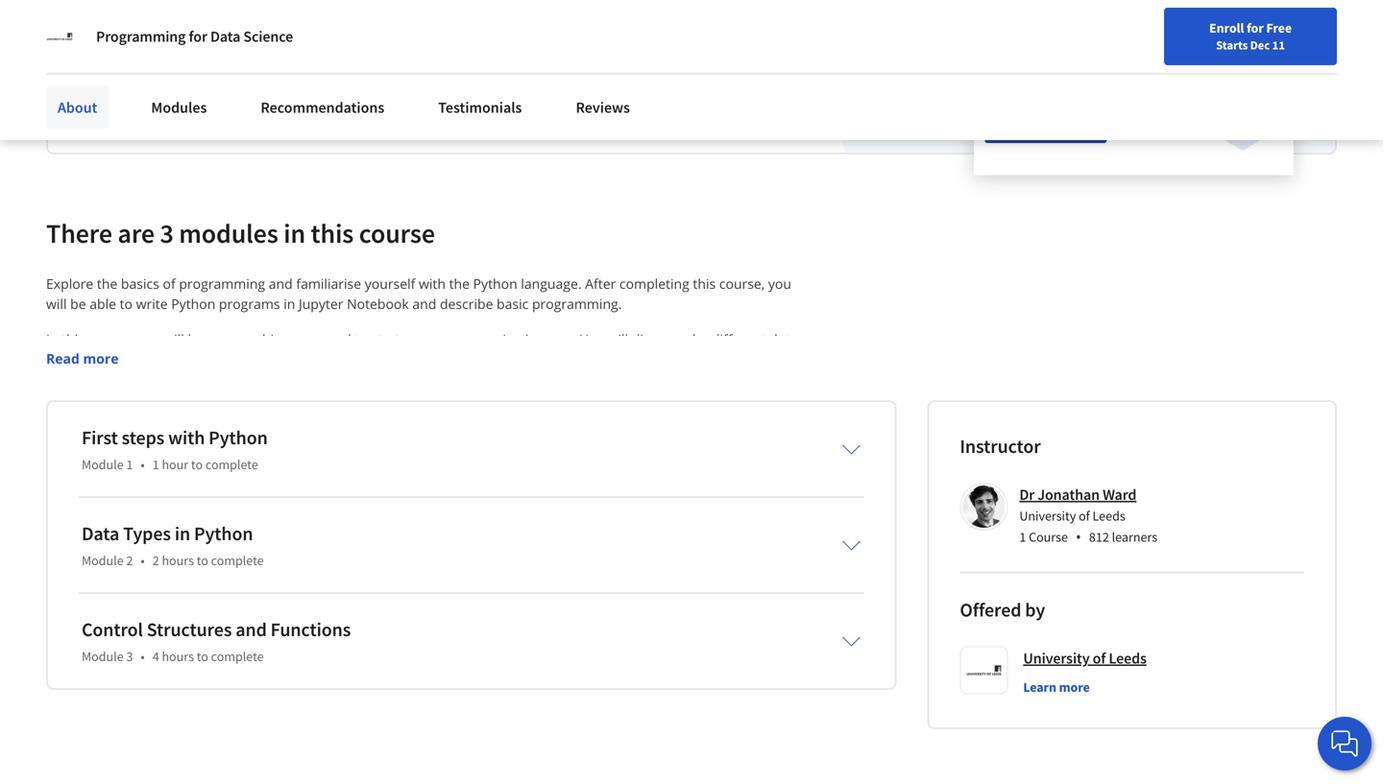 Task type: describe. For each thing, give the bounding box(es) containing it.
detailed
[[179, 411, 229, 430]]

there
[[46, 217, 112, 250]]

offered
[[960, 599, 1022, 623]]

own
[[78, 371, 105, 389]]

in this course, you will learn everything you need to start your programming journey. you will discover the different data types available in python and how to use them, learn how to apply conditional and looping control structures, and write your own functions. this course provides detailed descriptions of new concepts and background information for additional context. the quizzes available will help you to develop your understanding. you will also complete exercises using jupyter notebook on your computer. by using jupyter notebook, you will be able to combine your notes with useful examples so that you develop the resources you need to program independently in the future. this course is a taster of the online msc in data science (statistics) but it can be completed by learners who want an introduction to programming and explore the basics of python.
[[46, 331, 812, 551]]

jupyter inside explore the basics of programming and familiarise yourself with the python language. after completing this course, you will be able to write python programs in jupyter notebook and describe basic programming.
[[299, 295, 343, 313]]

will up by
[[155, 432, 175, 450]]

to inside the control structures and functions module 3 • 4 hours to complete
[[197, 649, 208, 666]]

hours for structures
[[162, 649, 194, 666]]

describe
[[440, 295, 493, 313]]

resume,
[[358, 74, 410, 93]]

for for data
[[189, 27, 207, 46]]

11
[[1273, 37, 1285, 53]]

and down "yourself"
[[412, 295, 436, 313]]

and up "programs"
[[269, 275, 293, 293]]

to left use
[[263, 351, 276, 369]]

for for free
[[1247, 19, 1264, 37]]

this inside add this credential to your linkedin profile, resume, or cv share it on social media and in your performance review
[[107, 74, 131, 93]]

reviews link
[[564, 86, 642, 129]]

leeds inside dr jonathan ward university of leeds 1 course • 812 learners
[[1093, 508, 1126, 525]]

earn a career certificate
[[79, 23, 349, 56]]

testimonials link
[[427, 86, 534, 129]]

data
[[770, 331, 798, 349]]

4
[[152, 649, 159, 666]]

in inside explore the basics of programming and familiarise yourself with the python language. after completing this course, you will be able to write python programs in jupyter notebook and describe basic programming.
[[284, 295, 295, 313]]

and right concepts
[[418, 411, 442, 430]]

0 horizontal spatial 1
[[126, 457, 133, 474]]

basics inside explore the basics of programming and familiarise yourself with the python language. after completing this course, you will be able to write python programs in jupyter notebook and describe basic programming.
[[121, 275, 159, 293]]

after
[[585, 275, 616, 293]]

module for control
[[82, 649, 124, 666]]

to left start
[[355, 331, 368, 349]]

starts
[[1216, 37, 1248, 53]]

programming
[[96, 27, 186, 46]]

start
[[371, 331, 400, 349]]

dec
[[1251, 37, 1270, 53]]

to down notebook,
[[250, 472, 263, 490]]

linkedin
[[251, 74, 306, 93]]

will up independently
[[347, 452, 367, 470]]

read
[[46, 350, 80, 368]]

conditional
[[465, 351, 534, 369]]

• inside dr jonathan ward university of leeds 1 course • 812 learners
[[1076, 527, 1082, 548]]

learners inside in this course, you will learn everything you need to start your programming journey. you will discover the different data types available in python and how to use them, learn how to apply conditional and looping control structures, and write your own functions. this course provides detailed descriptions of new concepts and background information for additional context. the quizzes available will help you to develop your understanding. you will also complete exercises using jupyter notebook on your computer. by using jupyter notebook, you will be able to combine your notes with useful examples so that you develop the resources you need to program independently in the future. this course is a taster of the online msc in data science (statistics) but it can be completed by learners who want an introduction to programming and explore the basics of python.
[[635, 512, 686, 531]]

profile,
[[310, 74, 355, 93]]

course
[[1029, 529, 1068, 546]]

data types in python module 2 • 2 hours to complete
[[82, 522, 264, 570]]

python.
[[394, 532, 441, 551]]

dr
[[1020, 486, 1035, 505]]

functions
[[271, 618, 351, 642]]

and inside add this credential to your linkedin profile, resume, or cv share it on social media and in your performance review
[[235, 97, 259, 116]]

notebook inside explore the basics of programming and familiarise yourself with the python language. after completing this course, you will be able to write python programs in jupyter notebook and describe basic programming.
[[347, 295, 409, 313]]

can
[[501, 512, 523, 531]]

different
[[712, 331, 766, 349]]

types
[[123, 522, 171, 546]]

with inside explore the basics of programming and familiarise yourself with the python language. after completing this course, you will be able to write python programs in jupyter notebook and describe basic programming.
[[419, 275, 446, 293]]

types
[[46, 351, 80, 369]]

recommendations link
[[249, 86, 396, 129]]

hour
[[162, 457, 188, 474]]

basics inside in this course, you will learn everything you need to start your programming journey. you will discover the different data types available in python and how to use them, learn how to apply conditional and looping control structures, and write your own functions. this course provides detailed descriptions of new concepts and background information for additional context. the quizzes available will help you to develop your understanding. you will also complete exercises using jupyter notebook on your computer. by using jupyter notebook, you will be able to combine your notes with useful examples so that you develop the resources you need to program independently in the future. this course is a taster of the online msc in data science (statistics) but it can be completed by learners who want an introduction to programming and explore the basics of python.
[[336, 532, 374, 551]]

you down new
[[320, 452, 343, 470]]

1 vertical spatial need
[[215, 472, 247, 490]]

is
[[121, 512, 131, 531]]

free
[[1267, 19, 1292, 37]]

will down 'background' at the left bottom
[[465, 432, 485, 450]]

background
[[446, 411, 521, 430]]

your down quizzes
[[46, 452, 75, 470]]

1 this from the top
[[46, 411, 72, 430]]

examples
[[637, 452, 698, 470]]

additional
[[624, 411, 687, 430]]

to inside first steps with python module 1 • 1 hour to complete
[[191, 457, 203, 474]]

• for control structures and functions
[[141, 649, 145, 666]]

completed
[[546, 512, 613, 531]]

able inside explore the basics of programming and familiarise yourself with the python language. after completing this course, you will be able to write python programs in jupyter notebook and describe basic programming.
[[90, 295, 116, 313]]

your down also
[[494, 452, 523, 470]]

also
[[489, 432, 514, 450]]

1 vertical spatial leeds
[[1109, 650, 1147, 669]]

add this credential to your linkedin profile, resume, or cv share it on social media and in your performance review
[[79, 74, 447, 116]]

credential
[[134, 74, 199, 93]]

and down different
[[734, 351, 758, 369]]

to left the "combine" in the bottom of the page
[[420, 452, 433, 470]]

and inside the control structures and functions module 3 • 4 hours to complete
[[236, 618, 267, 642]]

testimonials
[[438, 98, 522, 117]]

so
[[701, 452, 716, 470]]

to down the is
[[127, 532, 140, 551]]

or
[[413, 74, 427, 93]]

will inside explore the basics of programming and familiarise yourself with the python language. after completing this course, you will be able to write python programs in jupyter notebook and describe basic programming.
[[46, 295, 67, 313]]

taster
[[145, 512, 182, 531]]

read more
[[46, 350, 119, 368]]

future.
[[458, 472, 501, 490]]

to inside add this credential to your linkedin profile, resume, or cv share it on social media and in your performance review
[[202, 74, 216, 93]]

coursera image
[[23, 16, 145, 46]]

be inside explore the basics of programming and familiarise yourself with the python language. after completing this course, you will be able to write python programs in jupyter notebook and describe basic programming.
[[70, 295, 86, 313]]

review
[[396, 97, 438, 116]]

this inside in this course, you will learn everything you need to start your programming journey. you will discover the different data types available in python and how to use them, learn how to apply conditional and looping control structures, and write your own functions. this course provides detailed descriptions of new concepts and background information for additional context. the quizzes available will help you to develop your understanding. you will also complete exercises using jupyter notebook on your computer. by using jupyter notebook, you will be able to combine your notes with useful examples so that you develop the resources you need to program independently in the future. this course is a taster of the online msc in data science (statistics) but it can be completed by learners who want an introduction to programming and explore the basics of python.
[[62, 331, 84, 349]]

3 inside the control structures and functions module 3 • 4 hours to complete
[[126, 649, 133, 666]]

1 vertical spatial course
[[75, 411, 117, 430]]

coursera career certificate image
[[974, 0, 1294, 175]]

1 vertical spatial available
[[96, 432, 151, 450]]

of inside dr jonathan ward university of leeds 1 course • 812 learners
[[1079, 508, 1090, 525]]

but
[[465, 512, 486, 531]]

there are 3 modules in this course
[[46, 217, 435, 250]]

it inside in this course, you will learn everything you need to start your programming journey. you will discover the different data types available in python and how to use them, learn how to apply conditional and looping control structures, and write your own functions. this course provides detailed descriptions of new concepts and background information for additional context. the quizzes available will help you to develop your understanding. you will also complete exercises using jupyter notebook on your computer. by using jupyter notebook, you will be able to combine your notes with useful examples so that you develop the resources you need to program independently in the future. this course is a taster of the online msc in data science (statistics) but it can be completed by learners who want an introduction to programming and explore the basics of python.
[[489, 512, 498, 531]]

and down everything
[[205, 351, 229, 369]]

notebook,
[[251, 452, 316, 470]]

learn
[[1023, 679, 1057, 697]]

add
[[79, 74, 104, 93]]

1 vertical spatial programming
[[436, 331, 522, 349]]

of inside explore the basics of programming and familiarise yourself with the python language. after completing this course, you will be able to write python programs in jupyter notebook and describe basic programming.
[[163, 275, 176, 293]]

to inside data types in python module 2 • 2 hours to complete
[[197, 553, 208, 570]]

python left "programs"
[[171, 295, 215, 313]]

useful
[[596, 452, 634, 470]]

structures,
[[664, 351, 731, 369]]

0 vertical spatial develop
[[253, 432, 303, 450]]

computer.
[[78, 452, 143, 470]]

modules
[[151, 98, 207, 117]]

and down online
[[233, 532, 257, 551]]

explore
[[46, 275, 93, 293]]

for inside in this course, you will learn everything you need to start your programming journey. you will discover the different data types available in python and how to use them, learn how to apply conditional and looping control structures, and write your own functions. this course provides detailed descriptions of new concepts and background information for additional context. the quizzes available will help you to develop your understanding. you will also complete exercises using jupyter notebook on your computer. by using jupyter notebook, you will be able to combine your notes with useful examples so that you develop the resources you need to program independently in the future. this course is a taster of the online msc in data science (statistics) but it can be completed by learners who want an introduction to programming and explore the basics of python.
[[602, 411, 620, 430]]

everything
[[223, 331, 290, 349]]

introduction
[[46, 532, 124, 551]]

hours for types
[[162, 553, 194, 570]]

with inside first steps with python module 1 • 1 hour to complete
[[168, 426, 205, 450]]

them,
[[305, 351, 341, 369]]

explore
[[261, 532, 308, 551]]

instructor
[[960, 435, 1041, 459]]

this up the familiarise
[[311, 217, 354, 250]]

about
[[58, 98, 97, 117]]

0 vertical spatial you
[[580, 331, 604, 349]]

programming inside explore the basics of programming and familiarise yourself with the python language. after completing this course, you will be able to write python programs in jupyter notebook and describe basic programming.
[[179, 275, 265, 293]]

university inside dr jonathan ward university of leeds 1 course • 812 learners
[[1020, 508, 1076, 525]]

more for read more
[[83, 350, 119, 368]]

on inside add this credential to your linkedin profile, resume, or cv share it on social media and in your performance review
[[131, 97, 148, 116]]

2 vertical spatial course
[[75, 512, 117, 531]]

2 2 from the left
[[152, 553, 159, 570]]

0 horizontal spatial science
[[243, 27, 293, 46]]

explore the basics of programming and familiarise yourself with the python language. after completing this course, you will be able to write python programs in jupyter notebook and describe basic programming.
[[46, 275, 795, 313]]

course, inside in this course, you will learn everything you need to start your programming journey. you will discover the different data types available in python and how to use them, learn how to apply conditional and looping control structures, and write your own functions. this course provides detailed descriptions of new concepts and background information for additional context. the quizzes available will help you to develop your understanding. you will also complete exercises using jupyter notebook on your computer. by using jupyter notebook, you will be able to combine your notes with useful examples so that you develop the resources you need to program independently in the future. this course is a taster of the online msc in data science (statistics) but it can be completed by learners who want an introduction to programming and explore the basics of python.
[[88, 331, 133, 349]]

certificate
[[234, 23, 349, 56]]

independently
[[325, 472, 415, 490]]

1 vertical spatial you
[[437, 432, 461, 450]]

• for data types in python
[[141, 553, 145, 570]]

• for first steps with python
[[141, 457, 145, 474]]

1 inside dr jonathan ward university of leeds 1 course • 812 learners
[[1020, 529, 1026, 546]]

reviews
[[576, 98, 630, 117]]

more for learn more
[[1059, 679, 1090, 697]]

you down detailed in the bottom of the page
[[210, 432, 233, 450]]

university inside university of leeds link
[[1023, 650, 1090, 669]]

familiarise
[[296, 275, 361, 293]]

program
[[267, 472, 321, 490]]

resources
[[123, 472, 185, 490]]

1 horizontal spatial data
[[210, 27, 240, 46]]

use
[[279, 351, 301, 369]]

complete inside in this course, you will learn everything you need to start your programming journey. you will discover the different data types available in python and how to use them, learn how to apply conditional and looping control structures, and write your own functions. this course provides detailed descriptions of new concepts and background information for additional context. the quizzes available will help you to develop your understanding. you will also complete exercises using jupyter notebook on your computer. by using jupyter notebook, you will be able to combine your notes with useful examples so that you develop the resources you need to program independently in the future. this course is a taster of the online msc in data science (statistics) but it can be completed by learners who want an introduction to programming and explore the basics of python.
[[518, 432, 576, 450]]

to down descriptions
[[236, 432, 249, 450]]

0 vertical spatial course
[[359, 217, 435, 250]]

you right that
[[748, 452, 771, 470]]

2 horizontal spatial jupyter
[[678, 432, 723, 450]]



Task type: vqa. For each thing, say whether or not it's contained in the screenshot.


Task type: locate. For each thing, give the bounding box(es) containing it.
0 vertical spatial basics
[[121, 275, 159, 293]]

science down independently
[[348, 512, 395, 531]]

it right but
[[489, 512, 498, 531]]

more
[[83, 350, 119, 368], [1059, 679, 1090, 697]]

information
[[524, 411, 599, 430]]

you inside explore the basics of programming and familiarise yourself with the python language. after completing this course, you will be able to write python programs in jupyter notebook and describe basic programming.
[[768, 275, 792, 293]]

0 horizontal spatial 2
[[126, 553, 133, 570]]

with inside in this course, you will learn everything you need to start your programming journey. you will discover the different data types available in python and how to use them, learn how to apply conditional and looping control structures, and write your own functions. this course provides detailed descriptions of new concepts and background information for additional context. the quizzes available will help you to develop your understanding. you will also complete exercises using jupyter notebook on your computer. by using jupyter notebook, you will be able to combine your notes with useful examples so that you develop the resources you need to program independently in the future. this course is a taster of the online msc in data science (statistics) but it can be completed by learners who want an introduction to programming and explore the basics of python.
[[565, 452, 592, 470]]

jupyter down help
[[203, 452, 247, 470]]

concepts
[[359, 411, 415, 430]]

1 vertical spatial learn
[[345, 351, 377, 369]]

1 horizontal spatial need
[[320, 331, 351, 349]]

1 left by
[[126, 457, 133, 474]]

• left by
[[141, 457, 145, 474]]

share
[[79, 97, 116, 116]]

0 horizontal spatial data
[[82, 522, 119, 546]]

0 horizontal spatial learners
[[635, 512, 686, 531]]

2 vertical spatial jupyter
[[203, 452, 247, 470]]

you right hour at left bottom
[[189, 472, 212, 490]]

more down university of leeds
[[1059, 679, 1090, 697]]

• left 4
[[141, 649, 145, 666]]

dr jonathan ward image
[[963, 486, 1005, 529]]

menu item
[[1037, 19, 1160, 82]]

1 vertical spatial science
[[348, 512, 395, 531]]

3 module from the top
[[82, 649, 124, 666]]

0 vertical spatial available
[[83, 351, 139, 369]]

1 vertical spatial with
[[168, 426, 205, 450]]

in down linkedin
[[262, 97, 275, 116]]

1 horizontal spatial for
[[602, 411, 620, 430]]

who
[[690, 512, 717, 531]]

science inside in this course, you will learn everything you need to start your programming journey. you will discover the different data types available in python and how to use them, learn how to apply conditional and looping control structures, and write your own functions. this course provides detailed descriptions of new concepts and background information for additional context. the quizzes available will help you to develop your understanding. you will also complete exercises using jupyter notebook on your computer. by using jupyter notebook, you will be able to combine your notes with useful examples so that you develop the resources you need to program independently in the future. this course is a taster of the online msc in data science (statistics) but it can be completed by learners who want an introduction to programming and explore the basics of python.
[[348, 512, 395, 531]]

0 vertical spatial with
[[419, 275, 446, 293]]

python
[[473, 275, 518, 293], [171, 295, 215, 313], [157, 351, 201, 369], [209, 426, 268, 450], [194, 522, 253, 546]]

course up introduction
[[75, 512, 117, 531]]

and down the journey.
[[538, 351, 562, 369]]

0 vertical spatial a
[[137, 23, 151, 56]]

1 horizontal spatial using
[[641, 432, 675, 450]]

0 vertical spatial using
[[641, 432, 675, 450]]

python inside first steps with python module 1 • 1 hour to complete
[[209, 426, 268, 450]]

0 vertical spatial 3
[[160, 217, 174, 250]]

career
[[156, 23, 229, 56]]

in right types at the bottom of the page
[[175, 522, 190, 546]]

1 vertical spatial write
[[762, 351, 794, 369]]

1 vertical spatial 3
[[126, 649, 133, 666]]

this inside explore the basics of programming and familiarise yourself with the python language. after completing this course, you will be able to write python programs in jupyter notebook and describe basic programming.
[[693, 275, 716, 293]]

3 right are
[[160, 217, 174, 250]]

2 module from the top
[[82, 553, 124, 570]]

1 horizontal spatial be
[[371, 452, 386, 470]]

data up add this credential to your linkedin profile, resume, or cv share it on social media and in your performance review
[[210, 27, 240, 46]]

chat with us image
[[1330, 729, 1360, 760]]

1 horizontal spatial how
[[380, 351, 407, 369]]

your down new
[[306, 432, 335, 450]]

0 vertical spatial write
[[136, 295, 168, 313]]

complete down help
[[205, 457, 258, 474]]

write down are
[[136, 295, 168, 313]]

1 vertical spatial develop
[[46, 472, 96, 490]]

by
[[616, 512, 631, 531], [1025, 599, 1045, 623]]

0 vertical spatial programming
[[179, 275, 265, 293]]

module inside the control structures and functions module 3 • 4 hours to complete
[[82, 649, 124, 666]]

in up the familiarise
[[284, 217, 306, 250]]

• inside first steps with python module 1 • 1 hour to complete
[[141, 457, 145, 474]]

it right share on the top of page
[[119, 97, 128, 116]]

1 horizontal spatial able
[[390, 452, 417, 470]]

1 horizontal spatial it
[[489, 512, 498, 531]]

using
[[641, 432, 675, 450], [166, 452, 199, 470]]

2 horizontal spatial with
[[565, 452, 592, 470]]

this right completing at the top of the page
[[693, 275, 716, 293]]

you up data
[[768, 275, 792, 293]]

complete
[[518, 432, 576, 450], [205, 457, 258, 474], [211, 553, 264, 570], [211, 649, 264, 666]]

2
[[126, 553, 133, 570], [152, 553, 159, 570]]

0 vertical spatial on
[[131, 97, 148, 116]]

1 hours from the top
[[162, 553, 194, 570]]

course up quizzes
[[75, 411, 117, 430]]

exercises
[[580, 432, 638, 450]]

be right can
[[527, 512, 543, 531]]

with right notes
[[565, 452, 592, 470]]

complete inside first steps with python module 1 • 1 hour to complete
[[205, 457, 258, 474]]

to up structures
[[197, 553, 208, 570]]

using down help
[[166, 452, 199, 470]]

1 how from the left
[[232, 351, 259, 369]]

write inside in this course, you will learn everything you need to start your programming journey. you will discover the different data types available in python and how to use them, learn how to apply conditional and looping control structures, and write your own functions. this course provides detailed descriptions of new concepts and background information for additional context. the quizzes available will help you to develop your understanding. you will also complete exercises using jupyter notebook on your computer. by using jupyter notebook, you will be able to combine your notes with useful examples so that you develop the resources you need to program independently in the future. this course is a taster of the online msc in data science (statistics) but it can be completed by learners who want an introduction to programming and explore the basics of python.
[[762, 351, 794, 369]]

in up functions.
[[142, 351, 154, 369]]

a inside in this course, you will learn everything you need to start your programming journey. you will discover the different data types available in python and how to use them, learn how to apply conditional and looping control structures, and write your own functions. this course provides detailed descriptions of new concepts and background information for additional context. the quizzes available will help you to develop your understanding. you will also complete exercises using jupyter notebook on your computer. by using jupyter notebook, you will be able to combine your notes with useful examples so that you develop the resources you need to program independently in the future. this course is a taster of the online msc in data science (statistics) but it can be completed by learners who want an introduction to programming and explore the basics of python.
[[134, 512, 142, 531]]

this right in
[[62, 331, 84, 349]]

complete down structures
[[211, 649, 264, 666]]

• left 812
[[1076, 527, 1082, 548]]

discover
[[632, 331, 684, 349]]

online
[[225, 512, 267, 531]]

write inside explore the basics of programming and familiarise yourself with the python language. after completing this course, you will be able to write python programs in jupyter notebook and describe basic programming.
[[136, 295, 168, 313]]

to right hour at left bottom
[[191, 457, 203, 474]]

0 horizontal spatial using
[[166, 452, 199, 470]]

2 hours from the top
[[162, 649, 194, 666]]

python inside in this course, you will learn everything you need to start your programming journey. you will discover the different data types available in python and how to use them, learn how to apply conditional and looping control structures, and write your own functions. this course provides detailed descriptions of new concepts and background information for additional context. the quizzes available will help you to develop your understanding. you will also complete exercises using jupyter notebook on your computer. by using jupyter notebook, you will be able to combine your notes with useful examples so that you develop the resources you need to program independently in the future. this course is a taster of the online msc in data science (statistics) but it can be completed by learners who want an introduction to programming and explore the basics of python.
[[157, 351, 201, 369]]

are
[[118, 217, 155, 250]]

language.
[[521, 275, 582, 293]]

1 vertical spatial on
[[792, 432, 808, 450]]

programming.
[[532, 295, 622, 313]]

0 horizontal spatial by
[[616, 512, 631, 531]]

1 horizontal spatial 2
[[152, 553, 159, 570]]

0 horizontal spatial able
[[90, 295, 116, 313]]

and left functions at the left bottom
[[236, 618, 267, 642]]

will up functions.
[[164, 331, 184, 349]]

dr jonathan ward university of leeds 1 course • 812 learners
[[1020, 486, 1158, 548]]

1 2 from the left
[[126, 553, 133, 570]]

0 horizontal spatial be
[[70, 295, 86, 313]]

0 vertical spatial this
[[46, 411, 72, 430]]

1 horizontal spatial with
[[419, 275, 446, 293]]

2 horizontal spatial be
[[527, 512, 543, 531]]

msc
[[270, 512, 296, 531]]

you up the "combine" in the bottom of the page
[[437, 432, 461, 450]]

0 vertical spatial science
[[243, 27, 293, 46]]

2 vertical spatial programming
[[143, 532, 230, 551]]

course
[[359, 217, 435, 250], [75, 411, 117, 430], [75, 512, 117, 531]]

3 left 4
[[126, 649, 133, 666]]

descriptions
[[233, 411, 309, 430]]

complete inside the control structures and functions module 3 • 4 hours to complete
[[211, 649, 264, 666]]

0 horizontal spatial notebook
[[347, 295, 409, 313]]

earn
[[79, 23, 132, 56]]

jupyter up so
[[678, 432, 723, 450]]

basics down independently
[[336, 532, 374, 551]]

your up media
[[219, 74, 248, 93]]

0 vertical spatial notebook
[[347, 295, 409, 313]]

course, up read more
[[88, 331, 133, 349]]

data inside in this course, you will learn everything you need to start your programming journey. you will discover the different data types available in python and how to use them, learn how to apply conditional and looping control structures, and write your own functions. this course provides detailed descriptions of new concepts and background information for additional context. the quizzes available will help you to develop your understanding. you will also complete exercises using jupyter notebook on your computer. by using jupyter notebook, you will be able to combine your notes with useful examples so that you develop the resources you need to program independently in the future. this course is a taster of the online msc in data science (statistics) but it can be completed by learners who want an introduction to programming and explore the basics of python.
[[315, 512, 344, 531]]

complete for data types in python
[[211, 553, 264, 570]]

enroll for free starts dec 11
[[1210, 19, 1292, 53]]

1 vertical spatial jupyter
[[678, 432, 723, 450]]

quizzes
[[46, 432, 93, 450]]

develop
[[253, 432, 303, 450], [46, 472, 96, 490]]

0 horizontal spatial develop
[[46, 472, 96, 490]]

0 horizontal spatial learn
[[188, 331, 220, 349]]

3
[[160, 217, 174, 250], [126, 649, 133, 666]]

learners left who on the bottom of the page
[[635, 512, 686, 531]]

in inside data types in python module 2 • 2 hours to complete
[[175, 522, 190, 546]]

data inside data types in python module 2 • 2 hours to complete
[[82, 522, 119, 546]]

hours down types at the bottom of the page
[[162, 553, 194, 570]]

2 this from the top
[[46, 512, 72, 531]]

context.
[[690, 411, 741, 430]]

in inside add this credential to your linkedin profile, resume, or cv share it on social media and in your performance review
[[262, 97, 275, 116]]

programming up conditional
[[436, 331, 522, 349]]

(statistics)
[[398, 512, 461, 531]]

basics
[[121, 275, 159, 293], [336, 532, 374, 551]]

1 vertical spatial basics
[[336, 532, 374, 551]]

you
[[768, 275, 792, 293], [137, 331, 160, 349], [293, 331, 316, 349], [210, 432, 233, 450], [320, 452, 343, 470], [748, 452, 771, 470], [189, 472, 212, 490]]

programming down taster
[[143, 532, 230, 551]]

university
[[1020, 508, 1076, 525], [1023, 650, 1090, 669]]

for up credential at the left of page
[[189, 27, 207, 46]]

to down are
[[120, 295, 133, 313]]

1 horizontal spatial science
[[348, 512, 395, 531]]

journey.
[[525, 331, 577, 349]]

for inside enroll for free starts dec 11
[[1247, 19, 1264, 37]]

for up exercises
[[602, 411, 620, 430]]

0 vertical spatial module
[[82, 457, 124, 474]]

0 horizontal spatial you
[[437, 432, 461, 450]]

university of leeds image
[[46, 23, 73, 50]]

1 vertical spatial course,
[[88, 331, 133, 349]]

0 vertical spatial need
[[320, 331, 351, 349]]

1 horizontal spatial by
[[1025, 599, 1045, 623]]

0 horizontal spatial basics
[[121, 275, 159, 293]]

1 vertical spatial by
[[1025, 599, 1045, 623]]

social
[[151, 97, 188, 116]]

1 horizontal spatial learners
[[1112, 529, 1158, 546]]

0 vertical spatial university
[[1020, 508, 1076, 525]]

1 horizontal spatial 1
[[152, 457, 159, 474]]

looping
[[565, 351, 612, 369]]

learn
[[188, 331, 220, 349], [345, 351, 377, 369]]

1 horizontal spatial basics
[[336, 532, 374, 551]]

on inside in this course, you will learn everything you need to start your programming journey. you will discover the different data types available in python and how to use them, learn how to apply conditional and looping control structures, and write your own functions. this course provides detailed descriptions of new concepts and background information for additional context. the quizzes available will help you to develop your understanding. you will also complete exercises using jupyter notebook on your computer. by using jupyter notebook, you will be able to combine your notes with useful examples so that you develop the resources you need to program independently in the future. this course is a taster of the online msc in data science (statistics) but it can be completed by learners who want an introduction to programming and explore the basics of python.
[[792, 432, 808, 450]]

learners inside dr jonathan ward university of leeds 1 course • 812 learners
[[1112, 529, 1158, 546]]

1 horizontal spatial 3
[[160, 217, 174, 250]]

2 vertical spatial with
[[565, 452, 592, 470]]

university of leeds link
[[1023, 647, 1147, 671]]

1 vertical spatial hours
[[162, 649, 194, 666]]

1 vertical spatial able
[[390, 452, 417, 470]]

programs
[[219, 295, 280, 313]]

0 vertical spatial it
[[119, 97, 128, 116]]

learn more button
[[1023, 678, 1090, 698]]

• inside the control structures and functions module 3 • 4 hours to complete
[[141, 649, 145, 666]]

modules
[[179, 217, 278, 250]]

in right msc
[[300, 512, 311, 531]]

to down structures
[[197, 649, 208, 666]]

a right earn
[[137, 23, 151, 56]]

able inside in this course, you will learn everything you need to start your programming journey. you will discover the different data types available in python and how to use them, learn how to apply conditional and looping control structures, and write your own functions. this course provides detailed descriptions of new concepts and background information for additional context. the quizzes available will help you to develop your understanding. you will also complete exercises using jupyter notebook on your computer. by using jupyter notebook, you will be able to combine your notes with useful examples so that you develop the resources you need to program independently in the future. this course is a taster of the online msc in data science (statistics) but it can be completed by learners who want an introduction to programming and explore the basics of python.
[[390, 452, 417, 470]]

how down everything
[[232, 351, 259, 369]]

0 horizontal spatial jupyter
[[203, 452, 247, 470]]

for up the dec
[[1247, 19, 1264, 37]]

help
[[179, 432, 206, 450]]

1 vertical spatial notebook
[[726, 432, 789, 450]]

enroll
[[1210, 19, 1244, 37]]

2 horizontal spatial data
[[315, 512, 344, 531]]

1 left hour at left bottom
[[152, 457, 159, 474]]

learn down start
[[345, 351, 377, 369]]

module for data
[[82, 553, 124, 570]]

1 module from the top
[[82, 457, 124, 474]]

python left msc
[[194, 522, 253, 546]]

first
[[82, 426, 118, 450]]

0 horizontal spatial how
[[232, 351, 259, 369]]

python up basic
[[473, 275, 518, 293]]

media
[[191, 97, 232, 116]]

jupyter
[[299, 295, 343, 313], [678, 432, 723, 450], [203, 452, 247, 470]]

complete down online
[[211, 553, 264, 570]]

apply
[[427, 351, 461, 369]]

0 vertical spatial be
[[70, 295, 86, 313]]

complete inside data types in python module 2 • 2 hours to complete
[[211, 553, 264, 570]]

1
[[126, 457, 133, 474], [152, 457, 159, 474], [1020, 529, 1026, 546]]

None search field
[[274, 12, 591, 50]]

module for first
[[82, 457, 124, 474]]

1 left course
[[1020, 529, 1026, 546]]

1 vertical spatial using
[[166, 452, 199, 470]]

0 vertical spatial learn
[[188, 331, 220, 349]]

0 vertical spatial hours
[[162, 553, 194, 570]]

0 horizontal spatial with
[[168, 426, 205, 450]]

how down start
[[380, 351, 407, 369]]

2 how from the left
[[380, 351, 407, 369]]

to inside explore the basics of programming and familiarise yourself with the python language. after completing this course, you will be able to write python programs in jupyter notebook and describe basic programming.
[[120, 295, 133, 313]]

hours inside the control structures and functions module 3 • 4 hours to complete
[[162, 649, 194, 666]]

1 vertical spatial a
[[134, 512, 142, 531]]

will down explore
[[46, 295, 67, 313]]

0 horizontal spatial need
[[215, 472, 247, 490]]

0 vertical spatial course,
[[719, 275, 765, 293]]

programming for data science
[[96, 27, 293, 46]]

will up the control
[[608, 331, 628, 349]]

in up (statistics)
[[419, 472, 431, 490]]

2 vertical spatial be
[[527, 512, 543, 531]]

basic
[[497, 295, 529, 313]]

develop down quizzes
[[46, 472, 96, 490]]

1 horizontal spatial jupyter
[[299, 295, 343, 313]]

dr jonathan ward link
[[1020, 486, 1137, 505]]

learn left everything
[[188, 331, 220, 349]]

1 horizontal spatial course,
[[719, 275, 765, 293]]

basics down are
[[121, 275, 159, 293]]

your down types
[[46, 371, 75, 389]]

module down first
[[82, 457, 124, 474]]

jupyter down the familiarise
[[299, 295, 343, 313]]

it inside add this credential to your linkedin profile, resume, or cv share it on social media and in your performance review
[[119, 97, 128, 116]]

this
[[46, 411, 72, 430], [46, 512, 72, 531]]

python inside data types in python module 2 • 2 hours to complete
[[194, 522, 253, 546]]

performance
[[310, 97, 393, 116]]

want
[[720, 512, 751, 531]]

you up use
[[293, 331, 316, 349]]

1 horizontal spatial notebook
[[726, 432, 789, 450]]

2 horizontal spatial for
[[1247, 19, 1264, 37]]

able down explore
[[90, 295, 116, 313]]

notebook inside in this course, you will learn everything you need to start your programming journey. you will discover the different data types available in python and how to use them, learn how to apply conditional and looping control structures, and write your own functions. this course provides detailed descriptions of new concepts and background information for additional context. the quizzes available will help you to develop your understanding. you will also complete exercises using jupyter notebook on your computer. by using jupyter notebook, you will be able to combine your notes with useful examples so that you develop the resources you need to program independently in the future. this course is a taster of the online msc in data science (statistics) but it can be completed by learners who want an introduction to programming and explore the basics of python.
[[726, 432, 789, 450]]

in
[[46, 331, 58, 349]]

0 horizontal spatial for
[[189, 27, 207, 46]]

offered by
[[960, 599, 1045, 623]]

your down linkedin
[[278, 97, 307, 116]]

completing
[[620, 275, 690, 293]]

• down types at the bottom of the page
[[141, 553, 145, 570]]

course, up different
[[719, 275, 765, 293]]

university of leeds
[[1023, 650, 1147, 669]]

able down understanding.
[[390, 452, 417, 470]]

science up linkedin
[[243, 27, 293, 46]]

functions.
[[109, 371, 171, 389]]

2 vertical spatial module
[[82, 649, 124, 666]]

module down control
[[82, 649, 124, 666]]

by inside in this course, you will learn everything you need to start your programming journey. you will discover the different data types available in python and how to use them, learn how to apply conditional and looping control structures, and write your own functions. this course provides detailed descriptions of new concepts and background information for additional context. the quizzes available will help you to develop your understanding. you will also complete exercises using jupyter notebook on your computer. by using jupyter notebook, you will be able to combine your notes with useful examples so that you develop the resources you need to program independently in the future. this course is a taster of the online msc in data science (statistics) but it can be completed by learners who want an introduction to programming and explore the basics of python.
[[616, 512, 631, 531]]

available up computer.
[[96, 432, 151, 450]]

to left apply
[[411, 351, 424, 369]]

0 horizontal spatial 3
[[126, 649, 133, 666]]

you up functions.
[[137, 331, 160, 349]]

that
[[719, 452, 744, 470]]

with up describe
[[419, 275, 446, 293]]

0 horizontal spatial more
[[83, 350, 119, 368]]

you up looping
[[580, 331, 604, 349]]

it
[[119, 97, 128, 116], [489, 512, 498, 531]]

0 horizontal spatial on
[[131, 97, 148, 116]]

control structures and functions module 3 • 4 hours to complete
[[82, 618, 351, 666]]

course, inside explore the basics of programming and familiarise yourself with the python language. after completing this course, you will be able to write python programs in jupyter notebook and describe basic programming.
[[719, 275, 765, 293]]

by
[[147, 452, 162, 470]]

complete for control structures and functions
[[211, 649, 264, 666]]

this
[[107, 74, 131, 93], [311, 217, 354, 250], [693, 275, 716, 293], [62, 331, 84, 349]]

jonathan
[[1038, 486, 1100, 505]]

0 horizontal spatial it
[[119, 97, 128, 116]]

module inside data types in python module 2 • 2 hours to complete
[[82, 553, 124, 570]]

understanding.
[[338, 432, 434, 450]]

using down additional at left
[[641, 432, 675, 450]]

your right start
[[404, 331, 432, 349]]

need up "them,"
[[320, 331, 351, 349]]

module inside first steps with python module 1 • 1 hour to complete
[[82, 457, 124, 474]]

learners right 812
[[1112, 529, 1158, 546]]

2 horizontal spatial 1
[[1020, 529, 1026, 546]]

learn more
[[1023, 679, 1090, 697]]

first steps with python module 1 • 1 hour to complete
[[82, 426, 268, 474]]

ward
[[1103, 486, 1137, 505]]

available
[[83, 351, 139, 369], [96, 432, 151, 450]]

structures
[[147, 618, 232, 642]]

python right help
[[209, 426, 268, 450]]

• inside data types in python module 2 • 2 hours to complete
[[141, 553, 145, 570]]

this right add
[[107, 74, 131, 93]]

hours inside data types in python module 2 • 2 hours to complete
[[162, 553, 194, 570]]

complete for first steps with python
[[205, 457, 258, 474]]

0 horizontal spatial course,
[[88, 331, 133, 349]]

python up functions.
[[157, 351, 201, 369]]

write down data
[[762, 351, 794, 369]]

1 horizontal spatial learn
[[345, 351, 377, 369]]

this up introduction
[[46, 512, 72, 531]]



